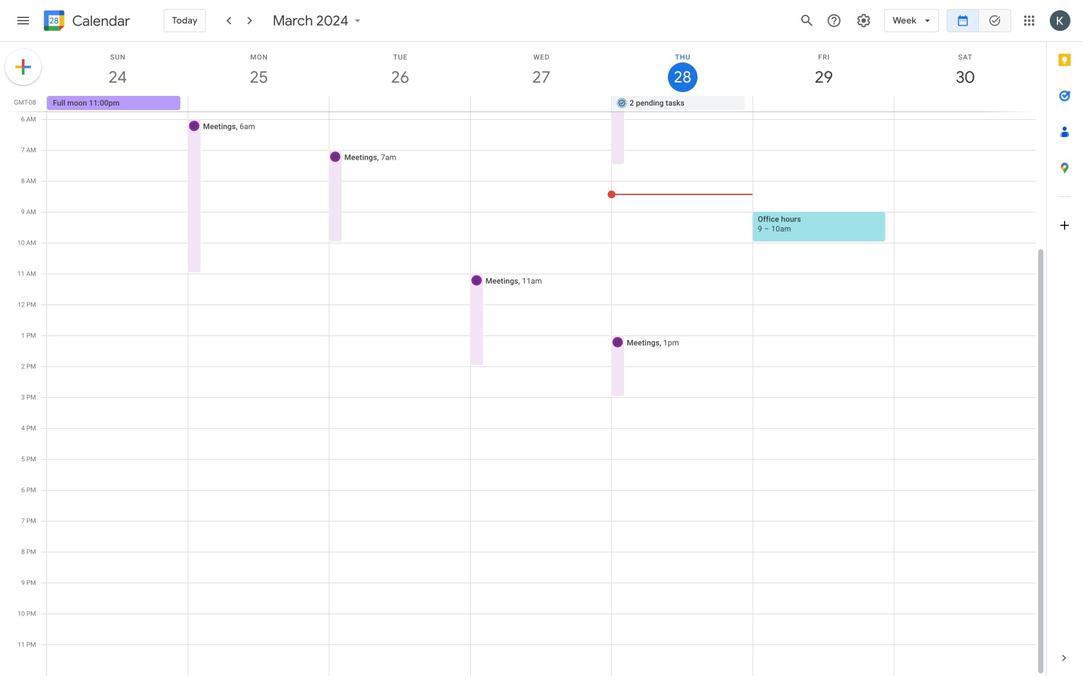 Task type: locate. For each thing, give the bounding box(es) containing it.
main drawer image
[[15, 13, 31, 28]]

heading
[[70, 13, 130, 29]]

row
[[41, 96, 1047, 111]]

grid
[[0, 42, 1047, 677]]

4 cell from the left
[[753, 96, 894, 111]]

2 cell from the left
[[329, 96, 471, 111]]

cell
[[188, 96, 329, 111], [329, 96, 471, 111], [471, 96, 612, 111], [753, 96, 894, 111], [894, 96, 1036, 111]]

tab list
[[1047, 42, 1083, 641]]



Task type: vqa. For each thing, say whether or not it's contained in the screenshot.
4th cell from the right
yes



Task type: describe. For each thing, give the bounding box(es) containing it.
heading inside the calendar element
[[70, 13, 130, 29]]

5 cell from the left
[[894, 96, 1036, 111]]

settings menu image
[[857, 13, 872, 28]]

3 cell from the left
[[471, 96, 612, 111]]

calendar element
[[41, 8, 130, 36]]

1 cell from the left
[[188, 96, 329, 111]]



